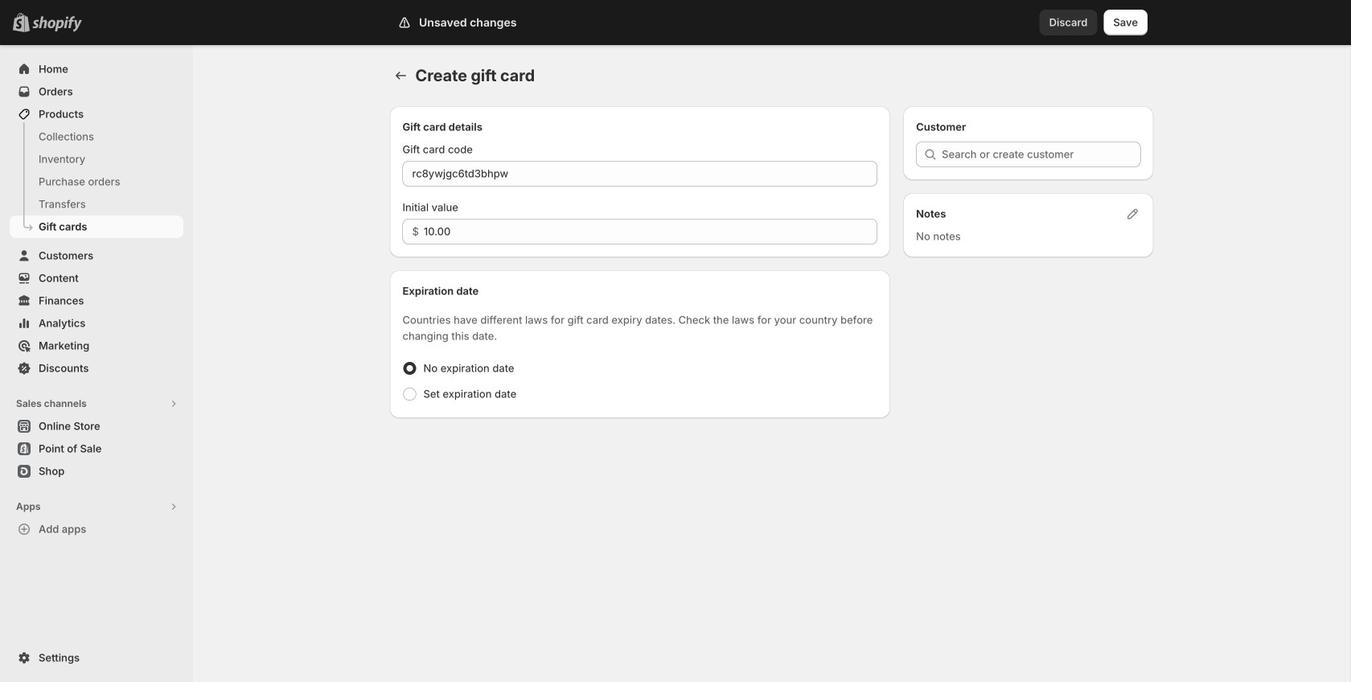 Task type: vqa. For each thing, say whether or not it's contained in the screenshot.
right the Shopify "image"
no



Task type: locate. For each thing, give the bounding box(es) containing it.
  text field
[[424, 219, 878, 245]]

Search or create customer text field
[[942, 142, 1141, 167]]

shopify image
[[35, 16, 85, 32]]

None text field
[[403, 161, 878, 187]]



